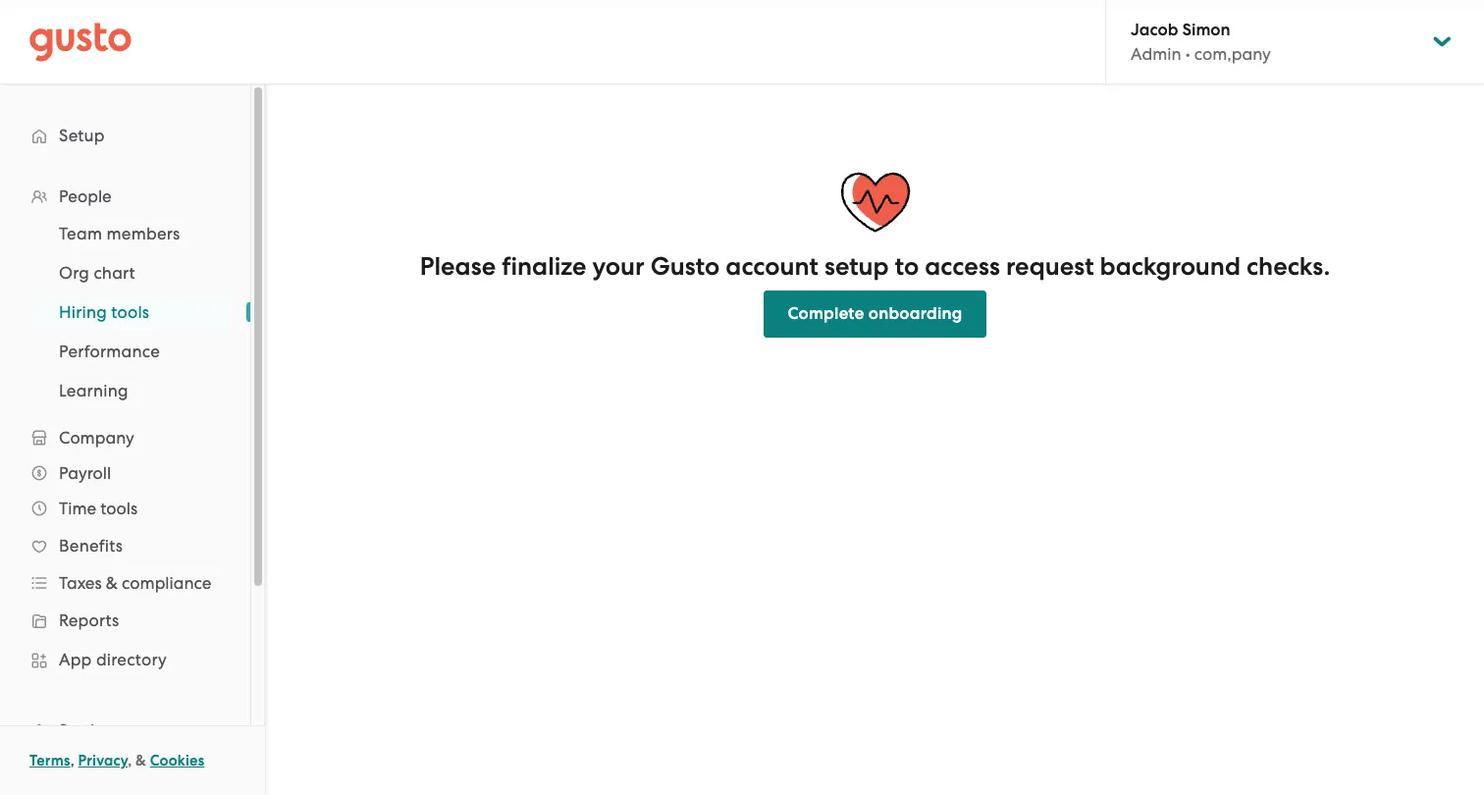 Task type: locate. For each thing, give the bounding box(es) containing it.
app directory
[[59, 650, 167, 669]]

org
[[59, 263, 89, 283]]

0 horizontal spatial &
[[106, 573, 118, 593]]

checks
[[1247, 251, 1324, 282]]

&
[[106, 573, 118, 593], [136, 752, 146, 770]]

payroll button
[[20, 455, 231, 491]]

& down the settings link
[[136, 752, 146, 770]]

access
[[925, 251, 1000, 282]]

0 horizontal spatial ,
[[70, 752, 74, 770]]

gusto navigation element
[[0, 84, 250, 795]]

cookies button
[[150, 749, 204, 773]]

tools up performance "link"
[[111, 302, 149, 322]]

privacy
[[78, 752, 128, 770]]

& right taxes
[[106, 573, 118, 593]]

list containing team members
[[0, 214, 250, 410]]

home image
[[29, 22, 132, 61]]

hiring
[[59, 302, 107, 322]]

jacob simon admin • com,pany
[[1131, 20, 1271, 64]]

benefits link
[[20, 528, 231, 563]]

reports
[[59, 611, 119, 630]]

chart
[[94, 263, 135, 283]]

team members
[[59, 224, 180, 243]]

1 vertical spatial tools
[[100, 499, 138, 518]]

company button
[[20, 420, 231, 455]]

compliance
[[122, 573, 211, 593]]

people
[[59, 186, 112, 206]]

members
[[107, 224, 180, 243]]

taxes & compliance
[[59, 573, 211, 593]]

payroll
[[59, 463, 111, 483]]

,
[[70, 752, 74, 770], [128, 752, 132, 770]]

team members link
[[35, 216, 231, 251]]

tools down payroll dropdown button
[[100, 499, 138, 518]]

& inside dropdown button
[[106, 573, 118, 593]]

list
[[0, 179, 250, 795], [0, 214, 250, 410]]

time tools button
[[20, 491, 231, 526]]

2 list from the top
[[0, 214, 250, 410]]

finalize
[[502, 251, 586, 282]]

tools for hiring tools
[[111, 302, 149, 322]]

complete onboarding link
[[764, 291, 986, 338]]

cookies
[[150, 752, 204, 770]]

, down the settings link
[[128, 752, 132, 770]]

0 vertical spatial &
[[106, 573, 118, 593]]

tools inside dropdown button
[[100, 499, 138, 518]]

app
[[59, 650, 92, 669]]

1 horizontal spatial &
[[136, 752, 146, 770]]

, left the privacy link
[[70, 752, 74, 770]]

team
[[59, 224, 102, 243]]

0 vertical spatial tools
[[111, 302, 149, 322]]

1 horizontal spatial ,
[[128, 752, 132, 770]]

1 list from the top
[[0, 179, 250, 795]]

settings
[[59, 720, 123, 740]]

tools
[[111, 302, 149, 322], [100, 499, 138, 518]]

people button
[[20, 179, 231, 214]]

jacob
[[1131, 20, 1178, 40]]

reports link
[[20, 603, 231, 638]]

background
[[1100, 251, 1241, 282]]

list containing people
[[0, 179, 250, 795]]

please finalize your gusto account setup to access request background checks .
[[420, 251, 1330, 282]]

time
[[59, 499, 96, 518]]

onboarding
[[868, 303, 963, 324]]

to
[[895, 251, 919, 282]]



Task type: vqa. For each thing, say whether or not it's contained in the screenshot.
Settings
yes



Task type: describe. For each thing, give the bounding box(es) containing it.
taxes
[[59, 573, 102, 593]]

complete
[[788, 303, 864, 324]]

performance link
[[35, 334, 231, 369]]

settings link
[[20, 713, 231, 748]]

privacy link
[[78, 752, 128, 770]]

org chart
[[59, 263, 135, 283]]

performance
[[59, 342, 160, 361]]

learning
[[59, 381, 128, 400]]

admin
[[1131, 44, 1181, 64]]

complete onboarding
[[788, 303, 963, 324]]

1 , from the left
[[70, 752, 74, 770]]

learning link
[[35, 373, 231, 408]]

2 , from the left
[[128, 752, 132, 770]]

simon
[[1182, 20, 1231, 40]]

setup
[[824, 251, 889, 282]]

time tools
[[59, 499, 138, 518]]

setup
[[59, 126, 105, 145]]

please
[[420, 251, 496, 282]]

terms
[[29, 752, 70, 770]]

com,pany
[[1194, 44, 1271, 64]]

hiring tools
[[59, 302, 149, 322]]

org chart link
[[35, 255, 231, 291]]

company
[[59, 428, 134, 448]]

app directory link
[[20, 642, 231, 677]]

terms link
[[29, 752, 70, 770]]

directory
[[96, 650, 167, 669]]

request
[[1006, 251, 1094, 282]]

setup link
[[20, 118, 231, 153]]

terms , privacy , & cookies
[[29, 752, 204, 770]]

your
[[592, 251, 645, 282]]

1 vertical spatial &
[[136, 752, 146, 770]]

tools for time tools
[[100, 499, 138, 518]]

taxes & compliance button
[[20, 565, 231, 601]]

•
[[1185, 44, 1190, 64]]

benefits
[[59, 536, 123, 556]]

account
[[726, 251, 819, 282]]

.
[[1324, 251, 1330, 282]]

gusto
[[651, 251, 720, 282]]

hiring tools link
[[35, 294, 231, 330]]



